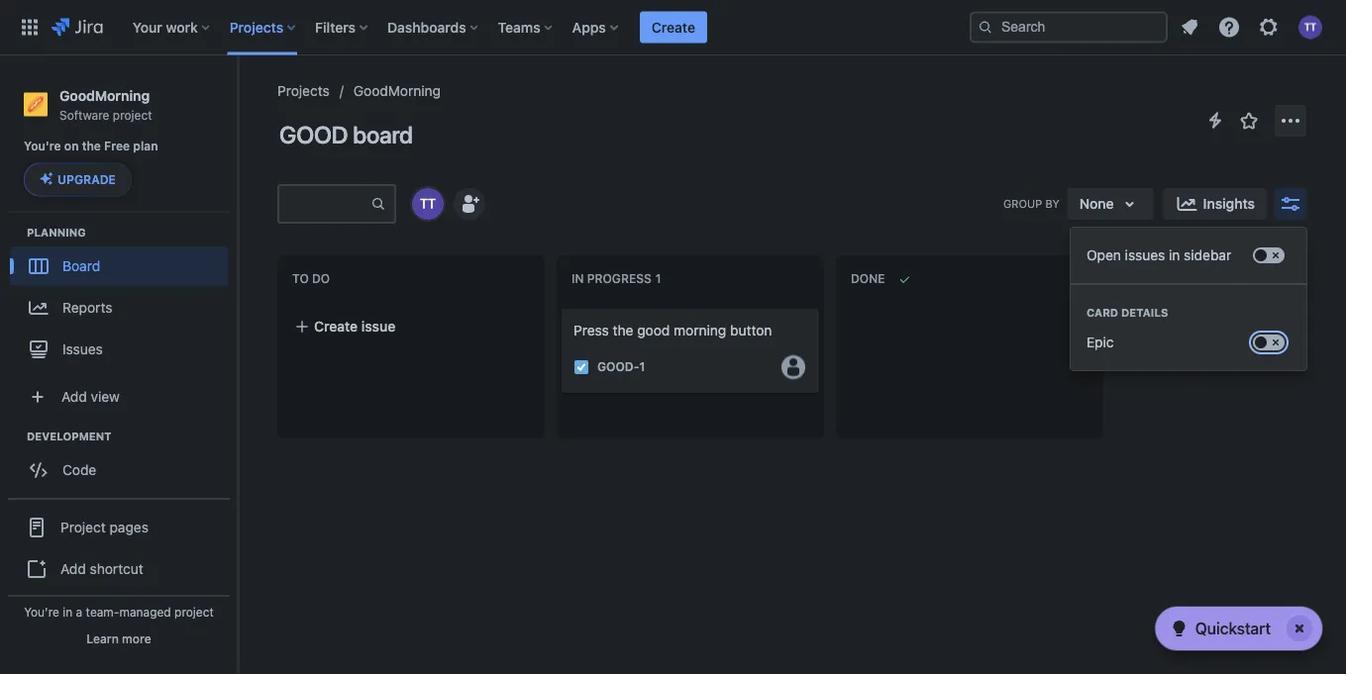 Task type: describe. For each thing, give the bounding box(es) containing it.
project
[[60, 519, 106, 536]]

1 vertical spatial in
[[63, 605, 73, 619]]

free
[[104, 139, 130, 153]]

board
[[353, 121, 413, 149]]

add view button
[[12, 377, 226, 417]]

plan
[[133, 139, 158, 153]]

primary element
[[12, 0, 970, 55]]

epic
[[1087, 334, 1114, 351]]

create for create issue
[[314, 319, 358, 335]]

more image
[[1279, 109, 1303, 133]]

add view
[[61, 388, 120, 405]]

learn more
[[87, 632, 151, 646]]

your work button
[[127, 11, 218, 43]]

open issues in sidebar
[[1087, 247, 1232, 264]]

create for create
[[652, 19, 696, 35]]

learn more button
[[87, 631, 151, 647]]

issue
[[362, 319, 396, 335]]

dismiss quickstart image
[[1284, 613, 1316, 645]]

details
[[1122, 307, 1169, 320]]

press
[[574, 323, 609, 339]]

code
[[62, 462, 96, 478]]

banner containing your work
[[0, 0, 1347, 55]]

sidebar
[[1184, 247, 1232, 264]]

unassigned image
[[782, 356, 806, 379]]

pages
[[110, 519, 149, 536]]

shortcut
[[90, 561, 143, 577]]

view settings image
[[1279, 192, 1303, 216]]

dashboards
[[388, 19, 466, 35]]

issues
[[62, 341, 103, 357]]

notifications image
[[1178, 15, 1202, 39]]

planning
[[27, 226, 86, 239]]

a
[[76, 605, 82, 619]]

board
[[62, 258, 100, 274]]

on
[[64, 139, 79, 153]]

task image
[[574, 360, 590, 375]]

in progress
[[572, 272, 652, 286]]

project pages
[[60, 519, 149, 536]]

star good board image
[[1238, 109, 1262, 133]]

goodmorning software project
[[59, 87, 152, 122]]

morning
[[674, 323, 727, 339]]

planning image
[[3, 220, 27, 244]]

1 horizontal spatial in
[[1169, 247, 1181, 264]]

good
[[279, 121, 348, 149]]

Search this board text field
[[279, 186, 371, 222]]

planning group
[[10, 224, 237, 375]]

you're for you're in a team-managed project
[[24, 605, 59, 619]]

in progress element
[[572, 272, 666, 286]]

settings image
[[1258, 15, 1281, 39]]

1
[[640, 360, 645, 374]]

teams
[[498, 19, 541, 35]]

add for add view
[[61, 388, 87, 405]]

1 vertical spatial project
[[174, 605, 214, 619]]

issues
[[1125, 247, 1166, 264]]

0 horizontal spatial the
[[82, 139, 101, 153]]

do
[[312, 272, 330, 286]]

create issue image
[[550, 295, 574, 319]]

view
[[91, 388, 120, 405]]

projects button
[[224, 11, 303, 43]]

learn
[[87, 632, 119, 646]]

development image
[[3, 424, 27, 448]]

issues link
[[10, 329, 228, 369]]

work
[[166, 19, 198, 35]]

insights image
[[1176, 192, 1200, 216]]

quickstart button
[[1156, 607, 1323, 651]]

card details
[[1087, 307, 1169, 320]]

teams button
[[492, 11, 561, 43]]

create issue button
[[282, 309, 540, 345]]

Search field
[[970, 11, 1168, 43]]



Task type: vqa. For each thing, say whether or not it's contained in the screenshot.
Get
no



Task type: locate. For each thing, give the bounding box(es) containing it.
the right on
[[82, 139, 101, 153]]

projects inside dropdown button
[[230, 19, 284, 35]]

goodmorning
[[354, 83, 441, 99], [59, 87, 150, 104]]

add shortcut
[[60, 561, 143, 577]]

your work
[[133, 19, 198, 35]]

add down project
[[60, 561, 86, 577]]

quickstart
[[1196, 620, 1271, 639]]

you're
[[24, 139, 61, 153], [24, 605, 59, 619]]

reports link
[[10, 286, 228, 329]]

done
[[851, 272, 885, 286]]

card details group
[[1071, 283, 1307, 371]]

upgrade button
[[25, 164, 131, 196]]

project inside goodmorning software project
[[113, 108, 152, 122]]

1 vertical spatial create
[[314, 319, 358, 335]]

team-
[[86, 605, 119, 619]]

you're left a
[[24, 605, 59, 619]]

the
[[82, 139, 101, 153], [613, 323, 634, 339]]

create inside primary element
[[652, 19, 696, 35]]

insights
[[1204, 196, 1256, 212]]

0 vertical spatial project
[[113, 108, 152, 122]]

1 vertical spatial projects
[[277, 83, 330, 99]]

0 vertical spatial add
[[61, 388, 87, 405]]

apps
[[572, 19, 606, 35]]

project up plan
[[113, 108, 152, 122]]

add left view
[[61, 388, 87, 405]]

more
[[122, 632, 151, 646]]

1 vertical spatial you're
[[24, 605, 59, 619]]

project pages link
[[8, 506, 230, 549]]

open
[[1087, 247, 1122, 264]]

2 you're from the top
[[24, 605, 59, 619]]

projects up sidebar navigation image
[[230, 19, 284, 35]]

in right issues
[[1169, 247, 1181, 264]]

create button
[[640, 11, 708, 43]]

group
[[8, 498, 230, 639]]

you're on the free plan
[[24, 139, 158, 153]]

in left a
[[63, 605, 73, 619]]

0 vertical spatial projects
[[230, 19, 284, 35]]

create issue
[[314, 319, 396, 335]]

0 horizontal spatial project
[[113, 108, 152, 122]]

check image
[[1168, 617, 1192, 641]]

in
[[1169, 247, 1181, 264], [63, 605, 73, 619]]

projects link
[[277, 79, 330, 103]]

1 horizontal spatial create
[[652, 19, 696, 35]]

button
[[730, 323, 772, 339]]

apps button
[[567, 11, 626, 43]]

sidebar navigation image
[[216, 79, 260, 119]]

jira image
[[52, 15, 103, 39], [52, 15, 103, 39]]

insights button
[[1164, 188, 1267, 220]]

1 horizontal spatial the
[[613, 323, 634, 339]]

create right apps popup button
[[652, 19, 696, 35]]

terry turtle image
[[412, 188, 444, 220]]

projects up good
[[277, 83, 330, 99]]

add people image
[[458, 192, 482, 216]]

add for add shortcut
[[60, 561, 86, 577]]

goodmorning for goodmorning software project
[[59, 87, 150, 104]]

add inside popup button
[[61, 388, 87, 405]]

project right 'managed'
[[174, 605, 214, 619]]

you're left on
[[24, 139, 61, 153]]

0 vertical spatial the
[[82, 139, 101, 153]]

good-1 link
[[598, 359, 645, 376]]

in
[[572, 272, 584, 286]]

upgrade
[[57, 173, 116, 187]]

development group
[[10, 428, 237, 496]]

add inside button
[[60, 561, 86, 577]]

0 horizontal spatial in
[[63, 605, 73, 619]]

development
[[27, 430, 111, 443]]

reports
[[62, 299, 112, 316]]

none button
[[1068, 188, 1154, 220]]

create left issue
[[314, 319, 358, 335]]

help image
[[1218, 15, 1242, 39]]

automations menu button icon image
[[1204, 109, 1228, 132]]

progress
[[587, 272, 652, 286]]

code link
[[10, 450, 228, 490]]

1 horizontal spatial project
[[174, 605, 214, 619]]

filters
[[315, 19, 356, 35]]

1 vertical spatial add
[[60, 561, 86, 577]]

banner
[[0, 0, 1347, 55]]

0 vertical spatial create
[[652, 19, 696, 35]]

good board
[[279, 121, 413, 149]]

0 horizontal spatial goodmorning
[[59, 87, 150, 104]]

goodmorning up board
[[354, 83, 441, 99]]

by
[[1046, 197, 1060, 210]]

add shortcut button
[[8, 549, 230, 589]]

you're for you're on the free plan
[[24, 139, 61, 153]]

good-1
[[598, 360, 645, 374]]

0 horizontal spatial create
[[314, 319, 358, 335]]

project
[[113, 108, 152, 122], [174, 605, 214, 619]]

dashboards button
[[382, 11, 486, 43]]

to do
[[292, 272, 330, 286]]

goodmorning inside goodmorning software project
[[59, 87, 150, 104]]

your profile and settings image
[[1299, 15, 1323, 39]]

card
[[1087, 307, 1119, 320]]

1 vertical spatial the
[[613, 323, 634, 339]]

group
[[1004, 197, 1043, 210]]

search image
[[978, 19, 994, 35]]

goodmorning for goodmorning
[[354, 83, 441, 99]]

press the good morning button
[[574, 323, 772, 339]]

good
[[637, 323, 670, 339]]

good-
[[598, 360, 640, 374]]

goodmorning up software
[[59, 87, 150, 104]]

0 vertical spatial you're
[[24, 139, 61, 153]]

none
[[1080, 196, 1114, 212]]

appswitcher icon image
[[18, 15, 42, 39]]

to
[[292, 272, 309, 286]]

create column image
[[1120, 260, 1144, 283]]

projects for projects link
[[277, 83, 330, 99]]

you're in a team-managed project
[[24, 605, 214, 619]]

the left good
[[613, 323, 634, 339]]

goodmorning link
[[354, 79, 441, 103]]

1 horizontal spatial goodmorning
[[354, 83, 441, 99]]

0 vertical spatial in
[[1169, 247, 1181, 264]]

filters button
[[309, 11, 376, 43]]

board link
[[10, 246, 228, 286]]

1 you're from the top
[[24, 139, 61, 153]]

group by
[[1004, 197, 1060, 210]]

create
[[652, 19, 696, 35], [314, 319, 358, 335]]

add
[[61, 388, 87, 405], [60, 561, 86, 577]]

managed
[[119, 605, 171, 619]]

your
[[133, 19, 162, 35]]

group containing project pages
[[8, 498, 230, 639]]

software
[[59, 108, 109, 122]]

projects
[[230, 19, 284, 35], [277, 83, 330, 99]]

projects for the projects dropdown button
[[230, 19, 284, 35]]



